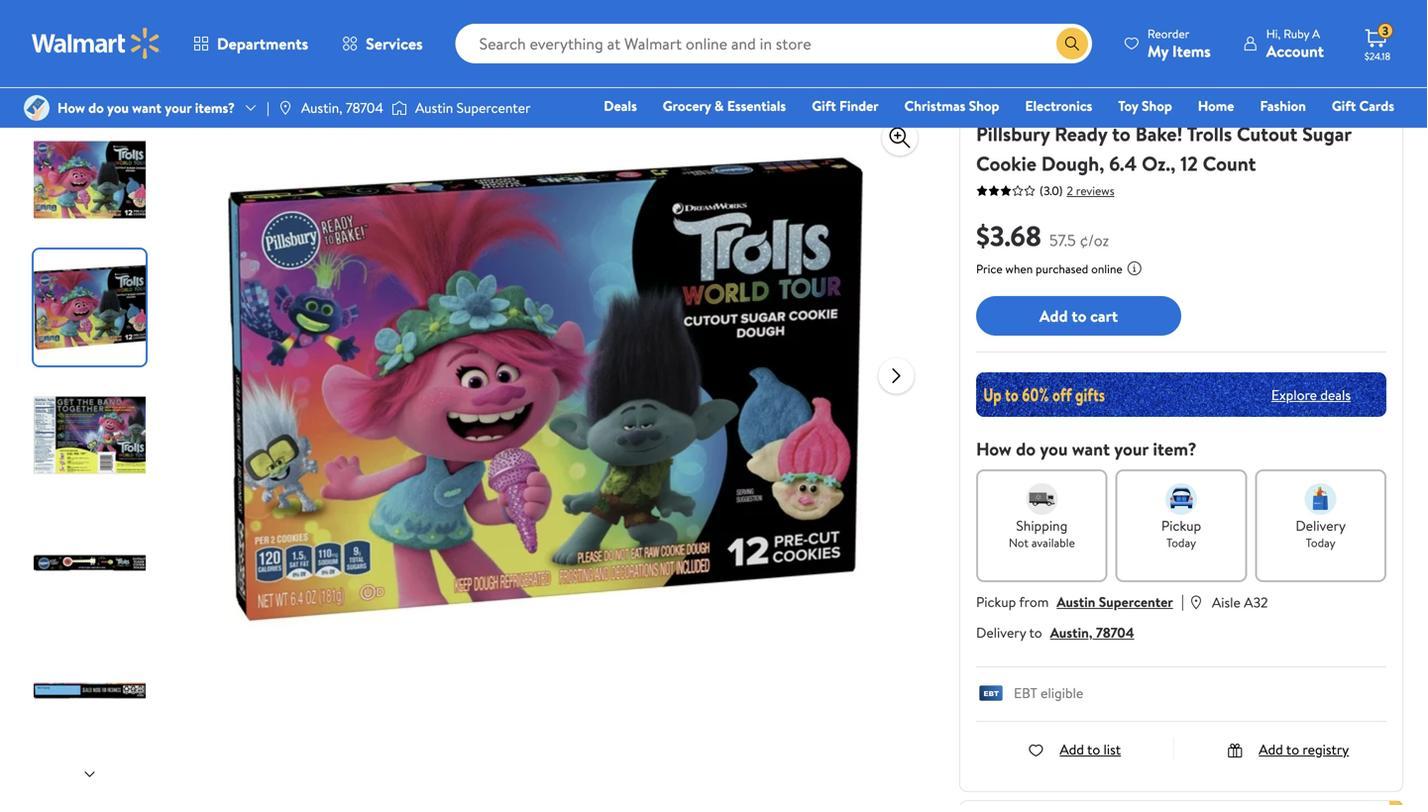 Task type: vqa. For each thing, say whether or not it's contained in the screenshot.
left do
yes



Task type: locate. For each thing, give the bounding box(es) containing it.
to left cart
[[1072, 305, 1087, 327]]

today down intent image for pickup
[[1167, 535, 1196, 552]]

1 today from the left
[[1167, 535, 1196, 552]]

add for add to cart
[[1040, 305, 1068, 327]]

0 horizontal spatial how
[[57, 98, 85, 117]]

gift finder
[[812, 96, 879, 115]]

intent image for pickup image
[[1166, 484, 1197, 515]]

account
[[1266, 40, 1324, 62]]

1 vertical spatial how
[[976, 437, 1012, 462]]

want for item?
[[1072, 437, 1110, 462]]

to for delivery to austin, 78704
[[1029, 623, 1042, 643]]

how do you want your items?
[[57, 98, 235, 117]]

want left items?
[[132, 98, 162, 117]]

pillsbury ready to bake! trolls cutout sugar cookie dough, 6.4 oz., 12 count - image 2 of 8 image
[[34, 250, 150, 366]]

a32
[[1244, 593, 1268, 613]]

your left "item?" at the bottom of page
[[1114, 437, 1149, 462]]

to down from
[[1029, 623, 1042, 643]]

eligible
[[1041, 684, 1084, 703]]

 image down 'walmart' image
[[24, 95, 50, 121]]

services
[[366, 33, 423, 55]]

1 horizontal spatial how
[[976, 437, 1012, 462]]

1 horizontal spatial shop
[[1142, 96, 1172, 115]]

1 horizontal spatial want
[[1072, 437, 1110, 462]]

how do you want your item?
[[976, 437, 1197, 462]]

electronics link
[[1016, 95, 1101, 116]]

delivery to austin, 78704
[[976, 623, 1134, 643]]

0 horizontal spatial  image
[[24, 95, 50, 121]]

christmas
[[905, 96, 966, 115]]

do down 'walmart' image
[[88, 98, 104, 117]]

your
[[165, 98, 192, 117], [1114, 437, 1149, 462]]

1 vertical spatial you
[[1040, 437, 1068, 462]]

shop right christmas
[[969, 96, 999, 115]]

1 horizontal spatial  image
[[277, 100, 293, 116]]

2 shop from the left
[[1142, 96, 1172, 115]]

|
[[267, 98, 269, 117], [1181, 591, 1184, 613]]

¢/oz
[[1080, 229, 1109, 251]]

ebt
[[1014, 684, 1037, 703]]

bake!
[[1135, 120, 1183, 148]]

 image right austin, 78704
[[391, 98, 407, 118]]

gift finder link
[[803, 95, 888, 116]]

how
[[57, 98, 85, 117], [976, 437, 1012, 462]]

cards
[[1360, 96, 1395, 115]]

delivery for today
[[1296, 516, 1346, 536]]

0 horizontal spatial do
[[88, 98, 104, 117]]

1 gift from the left
[[812, 96, 836, 115]]

add down price when purchased online
[[1040, 305, 1068, 327]]

0 vertical spatial pillsbury
[[976, 95, 1027, 114]]

78704
[[346, 98, 384, 117], [1096, 623, 1134, 643]]

Walmart Site-Wide search field
[[456, 24, 1092, 63]]

search icon image
[[1064, 36, 1080, 52]]

2 gift from the left
[[1332, 96, 1356, 115]]

1 horizontal spatial |
[[1181, 591, 1184, 613]]

today for delivery
[[1306, 535, 1336, 552]]

0 vertical spatial want
[[132, 98, 162, 117]]

from
[[1019, 593, 1049, 612]]

price when purchased online
[[976, 261, 1123, 278]]

0 vertical spatial how
[[57, 98, 85, 117]]

delivery down 'intent image for delivery'
[[1296, 516, 1346, 536]]

add for add to list
[[1060, 740, 1084, 759]]

want
[[132, 98, 162, 117], [1072, 437, 1110, 462]]

today down 'intent image for delivery'
[[1306, 535, 1336, 552]]

to down toy
[[1112, 120, 1131, 148]]

add left registry
[[1259, 740, 1283, 759]]

1 vertical spatial do
[[1016, 437, 1036, 462]]

1 horizontal spatial do
[[1016, 437, 1036, 462]]

 image left austin, 78704
[[277, 100, 293, 116]]

1 vertical spatial supercenter
[[1099, 593, 1173, 612]]

57.5
[[1050, 229, 1076, 251]]

banner
[[959, 801, 1403, 806]]

0 vertical spatial pickup
[[1161, 516, 1201, 536]]

add inside button
[[1040, 305, 1068, 327]]

1 vertical spatial |
[[1181, 591, 1184, 613]]

austin,
[[301, 98, 342, 117], [1050, 623, 1093, 643]]

do up intent image for shipping
[[1016, 437, 1036, 462]]

add to registry button
[[1227, 740, 1349, 759]]

dough,
[[1041, 150, 1105, 177]]

1 horizontal spatial gift
[[1332, 96, 1356, 115]]

oz.,
[[1142, 150, 1176, 177]]

registry
[[1166, 124, 1217, 143]]

0 vertical spatial delivery
[[1296, 516, 1346, 536]]

1 horizontal spatial supercenter
[[1099, 593, 1173, 612]]

0 vertical spatial |
[[267, 98, 269, 117]]

departments button
[[176, 20, 325, 67]]

 image for how do you want your items?
[[24, 95, 50, 121]]

deals link
[[595, 95, 646, 116]]

1 vertical spatial austin
[[1057, 593, 1096, 612]]

intent image for delivery image
[[1305, 484, 1337, 515]]

2 horizontal spatial  image
[[391, 98, 407, 118]]

1 horizontal spatial your
[[1114, 437, 1149, 462]]

2 today from the left
[[1306, 535, 1336, 552]]

 image
[[24, 95, 50, 121], [391, 98, 407, 118], [277, 100, 293, 116]]

add
[[1040, 305, 1068, 327], [1060, 740, 1084, 759], [1259, 740, 1283, 759]]

to left registry
[[1286, 740, 1299, 759]]

toy shop
[[1118, 96, 1172, 115]]

shop up bake! at the right of the page
[[1142, 96, 1172, 115]]

pickup left from
[[976, 593, 1016, 612]]

1 vertical spatial want
[[1072, 437, 1110, 462]]

today
[[1167, 535, 1196, 552], [1306, 535, 1336, 552]]

you for how do you want your items?
[[107, 98, 129, 117]]

0 horizontal spatial you
[[107, 98, 129, 117]]

finder
[[840, 96, 879, 115]]

0 vertical spatial your
[[165, 98, 192, 117]]

explore deals link
[[1264, 377, 1359, 413]]

1 vertical spatial austin,
[[1050, 623, 1093, 643]]

intent image for shipping image
[[1026, 484, 1058, 515]]

one debit
[[1243, 124, 1310, 143]]

toy
[[1118, 96, 1138, 115]]

0 horizontal spatial shop
[[969, 96, 999, 115]]

your left items?
[[165, 98, 192, 117]]

1 vertical spatial pickup
[[976, 593, 1016, 612]]

pickup
[[1161, 516, 1201, 536], [976, 593, 1016, 612]]

pickup down intent image for pickup
[[1161, 516, 1201, 536]]

0 horizontal spatial your
[[165, 98, 192, 117]]

1 shop from the left
[[969, 96, 999, 115]]

78704 down austin supercenter button
[[1096, 623, 1134, 643]]

1 horizontal spatial 78704
[[1096, 623, 1134, 643]]

gift
[[812, 96, 836, 115], [1332, 96, 1356, 115]]

want for items?
[[132, 98, 162, 117]]

1 horizontal spatial pickup
[[1161, 516, 1201, 536]]

to
[[1112, 120, 1131, 148], [1072, 305, 1087, 327], [1029, 623, 1042, 643], [1087, 740, 1100, 759], [1286, 740, 1299, 759]]

how down 'walmart' image
[[57, 98, 85, 117]]

0 horizontal spatial delivery
[[976, 623, 1026, 643]]

0 vertical spatial 78704
[[346, 98, 384, 117]]

$24.18
[[1365, 50, 1391, 63]]

0 horizontal spatial gift
[[812, 96, 836, 115]]

austin down services
[[415, 98, 453, 117]]

cart
[[1090, 305, 1118, 327]]

you down 'walmart' image
[[107, 98, 129, 117]]

 image for austin supercenter
[[391, 98, 407, 118]]

delivery
[[1296, 516, 1346, 536], [976, 623, 1026, 643]]

to left "list"
[[1087, 740, 1100, 759]]

0 vertical spatial austin,
[[301, 98, 342, 117]]

add left "list"
[[1060, 740, 1084, 759]]

0 horizontal spatial |
[[267, 98, 269, 117]]

78704 down the services popup button
[[346, 98, 384, 117]]

1 vertical spatial pillsbury
[[976, 120, 1050, 148]]

6.4
[[1109, 150, 1137, 177]]

0 vertical spatial do
[[88, 98, 104, 117]]

1 horizontal spatial delivery
[[1296, 516, 1346, 536]]

a
[[1312, 25, 1320, 42]]

to inside button
[[1072, 305, 1087, 327]]

0 horizontal spatial 78704
[[346, 98, 384, 117]]

registry link
[[1157, 123, 1226, 144]]

shop
[[969, 96, 999, 115], [1142, 96, 1172, 115]]

3
[[1382, 23, 1389, 39]]

want left "item?" at the bottom of page
[[1072, 437, 1110, 462]]

supercenter
[[457, 98, 531, 117], [1099, 593, 1173, 612]]

delivery today
[[1296, 516, 1346, 552]]

0 vertical spatial you
[[107, 98, 129, 117]]

ebt image
[[976, 686, 1006, 705]]

hi,
[[1266, 25, 1281, 42]]

zoom image modal image
[[888, 126, 912, 150]]

0 vertical spatial austin
[[415, 98, 453, 117]]

debit
[[1276, 124, 1310, 143]]

1 pillsbury from the top
[[976, 95, 1027, 114]]

0 horizontal spatial want
[[132, 98, 162, 117]]

1 horizontal spatial you
[[1040, 437, 1068, 462]]

1 horizontal spatial austin
[[1057, 593, 1096, 612]]

gift up sugar
[[1332, 96, 1356, 115]]

$3.68 57.5 ¢/oz
[[976, 217, 1109, 255]]

1 vertical spatial your
[[1114, 437, 1149, 462]]

today inside delivery today
[[1306, 535, 1336, 552]]

shop for christmas shop
[[969, 96, 999, 115]]

delivery down from
[[976, 623, 1026, 643]]

pickup inside the pickup from austin supercenter |
[[976, 593, 1016, 612]]

to for add to registry
[[1286, 740, 1299, 759]]

austin, down the pickup from austin supercenter |
[[1050, 623, 1093, 643]]

how for how do you want your item?
[[976, 437, 1012, 462]]

| right items?
[[267, 98, 269, 117]]

austin, down departments
[[301, 98, 342, 117]]

0 vertical spatial supercenter
[[457, 98, 531, 117]]

gift inside "gift cards registry"
[[1332, 96, 1356, 115]]

aisle a32
[[1212, 593, 1268, 613]]

1 horizontal spatial today
[[1306, 535, 1336, 552]]

ad disclaimer and feedback image
[[1388, 11, 1403, 27]]

available
[[1032, 535, 1075, 552]]

how up not
[[976, 437, 1012, 462]]

0 horizontal spatial today
[[1167, 535, 1196, 552]]

you up intent image for shipping
[[1040, 437, 1068, 462]]

pillsbury ready to bake! trolls cutout sugar cookie dough, 6.4 oz., 12 count - image 1 of 8 image
[[34, 122, 150, 238]]

pillsbury ready to bake! trolls cutout sugar cookie dough, 6.4 oz., 12 count image
[[228, 72, 863, 707]]

shipping
[[1016, 516, 1068, 536]]

| left aisle
[[1181, 591, 1184, 613]]

austin up austin, 78704 'button'
[[1057, 593, 1096, 612]]

walmart image
[[32, 28, 161, 59]]

gift left finder
[[812, 96, 836, 115]]

 image for austin, 78704
[[277, 100, 293, 116]]

1 vertical spatial delivery
[[976, 623, 1026, 643]]

do
[[88, 98, 104, 117], [1016, 437, 1036, 462]]

sponsored
[[1329, 10, 1384, 27]]

today inside pickup today
[[1167, 535, 1196, 552]]

0 horizontal spatial pickup
[[976, 593, 1016, 612]]



Task type: describe. For each thing, give the bounding box(es) containing it.
electronics
[[1025, 96, 1093, 115]]

shop for toy shop
[[1142, 96, 1172, 115]]

austin inside the pickup from austin supercenter |
[[1057, 593, 1096, 612]]

(3.0) 2 reviews
[[1040, 182, 1115, 199]]

next image image
[[82, 767, 98, 783]]

do for how do you want your item?
[[1016, 437, 1036, 462]]

reorder
[[1148, 25, 1190, 42]]

pillsbury ready to bake! trolls cutout sugar cookie dough, 6.4 oz., 12 count - image 4 of 8 image
[[34, 505, 150, 621]]

reviews
[[1076, 182, 1115, 199]]

shipping not available
[[1009, 516, 1075, 552]]

0 horizontal spatial austin,
[[301, 98, 342, 117]]

sugar
[[1302, 120, 1352, 148]]

cutout
[[1237, 120, 1298, 148]]

explore deals
[[1272, 385, 1351, 405]]

today for pickup
[[1167, 535, 1196, 552]]

pickup for pickup today
[[1161, 516, 1201, 536]]

austin, 78704 button
[[1050, 623, 1134, 643]]

count
[[1203, 150, 1256, 177]]

add for add to registry
[[1259, 740, 1283, 759]]

not
[[1009, 535, 1029, 552]]

gift for finder
[[812, 96, 836, 115]]

2 reviews link
[[1063, 182, 1115, 199]]

&
[[714, 96, 724, 115]]

deals
[[1321, 385, 1351, 405]]

item?
[[1153, 437, 1197, 462]]

ruby
[[1284, 25, 1310, 42]]

to for add to list
[[1087, 740, 1100, 759]]

pickup today
[[1161, 516, 1201, 552]]

deals
[[604, 96, 637, 115]]

grocery
[[663, 96, 711, 115]]

delivery for to
[[976, 623, 1026, 643]]

austin supercenter button
[[1057, 593, 1173, 612]]

add to registry
[[1259, 740, 1349, 759]]

how for how do you want your items?
[[57, 98, 85, 117]]

gift cards link
[[1323, 95, 1403, 116]]

toy shop link
[[1109, 95, 1181, 116]]

1 vertical spatial 78704
[[1096, 623, 1134, 643]]

explore
[[1272, 385, 1317, 405]]

fashion
[[1260, 96, 1306, 115]]

list
[[1104, 740, 1121, 759]]

next media item image
[[885, 364, 908, 388]]

0 horizontal spatial austin
[[415, 98, 453, 117]]

add to cart button
[[976, 296, 1181, 336]]

your for items?
[[165, 98, 192, 117]]

christmas shop link
[[896, 95, 1008, 116]]

your for item?
[[1114, 437, 1149, 462]]

one debit link
[[1234, 123, 1319, 144]]

pillsbury link
[[976, 95, 1027, 114]]

austin, 78704
[[301, 98, 384, 117]]

add to cart
[[1040, 305, 1118, 327]]

(3.0)
[[1040, 182, 1063, 199]]

Search search field
[[456, 24, 1092, 63]]

add to list
[[1060, 740, 1121, 759]]

gift cards registry
[[1166, 96, 1395, 143]]

reorder my items
[[1148, 25, 1211, 62]]

up to sixty percent off deals. shop now. image
[[976, 373, 1387, 417]]

austin supercenter
[[415, 98, 531, 117]]

fashion link
[[1251, 95, 1315, 116]]

trolls
[[1187, 120, 1232, 148]]

christmas shop
[[905, 96, 999, 115]]

2
[[1067, 182, 1073, 199]]

pillsbury ready to bake! trolls cutout sugar cookie dough, 6.4 oz., 12 count - image 3 of 8 image
[[34, 378, 150, 494]]

to for add to cart
[[1072, 305, 1087, 327]]

when
[[1006, 261, 1033, 278]]

do for how do you want your items?
[[88, 98, 104, 117]]

services button
[[325, 20, 440, 67]]

gift for cards
[[1332, 96, 1356, 115]]

purchased
[[1036, 261, 1089, 278]]

pillsbury ready to bake! trolls cutout sugar cookie dough, 6.4 oz., 12 count - image 5 of 8 image
[[34, 633, 150, 749]]

online
[[1091, 261, 1123, 278]]

walmart+ link
[[1326, 123, 1403, 144]]

0 horizontal spatial supercenter
[[457, 98, 531, 117]]

legal information image
[[1127, 261, 1143, 277]]

home
[[1198, 96, 1234, 115]]

one
[[1243, 124, 1272, 143]]

pickup from austin supercenter |
[[976, 591, 1184, 613]]

add to favorites list, pillsbury ready to bake! trolls cutout sugar cookie dough, 6.4 oz., 12 count image
[[888, 82, 912, 107]]

aisle
[[1212, 593, 1241, 613]]

grocery & essentials link
[[654, 95, 795, 116]]

1 horizontal spatial austin,
[[1050, 623, 1093, 643]]

price
[[976, 261, 1003, 278]]

registry
[[1303, 740, 1349, 759]]

items?
[[195, 98, 235, 117]]

to inside pillsbury pillsbury ready to bake! trolls cutout sugar cookie dough, 6.4 oz., 12 count
[[1112, 120, 1131, 148]]

cookie
[[976, 150, 1037, 177]]

12
[[1181, 150, 1198, 177]]

ready
[[1055, 120, 1107, 148]]

add to list button
[[1028, 740, 1121, 759]]

essentials
[[727, 96, 786, 115]]

ebt eligible
[[1014, 684, 1084, 703]]

my
[[1148, 40, 1169, 62]]

pickup for pickup from austin supercenter |
[[976, 593, 1016, 612]]

you for how do you want your item?
[[1040, 437, 1068, 462]]

grocery & essentials
[[663, 96, 786, 115]]

2 pillsbury from the top
[[976, 120, 1050, 148]]

items
[[1172, 40, 1211, 62]]

walmart+
[[1335, 124, 1395, 143]]

departments
[[217, 33, 308, 55]]

supercenter inside the pickup from austin supercenter |
[[1099, 593, 1173, 612]]



